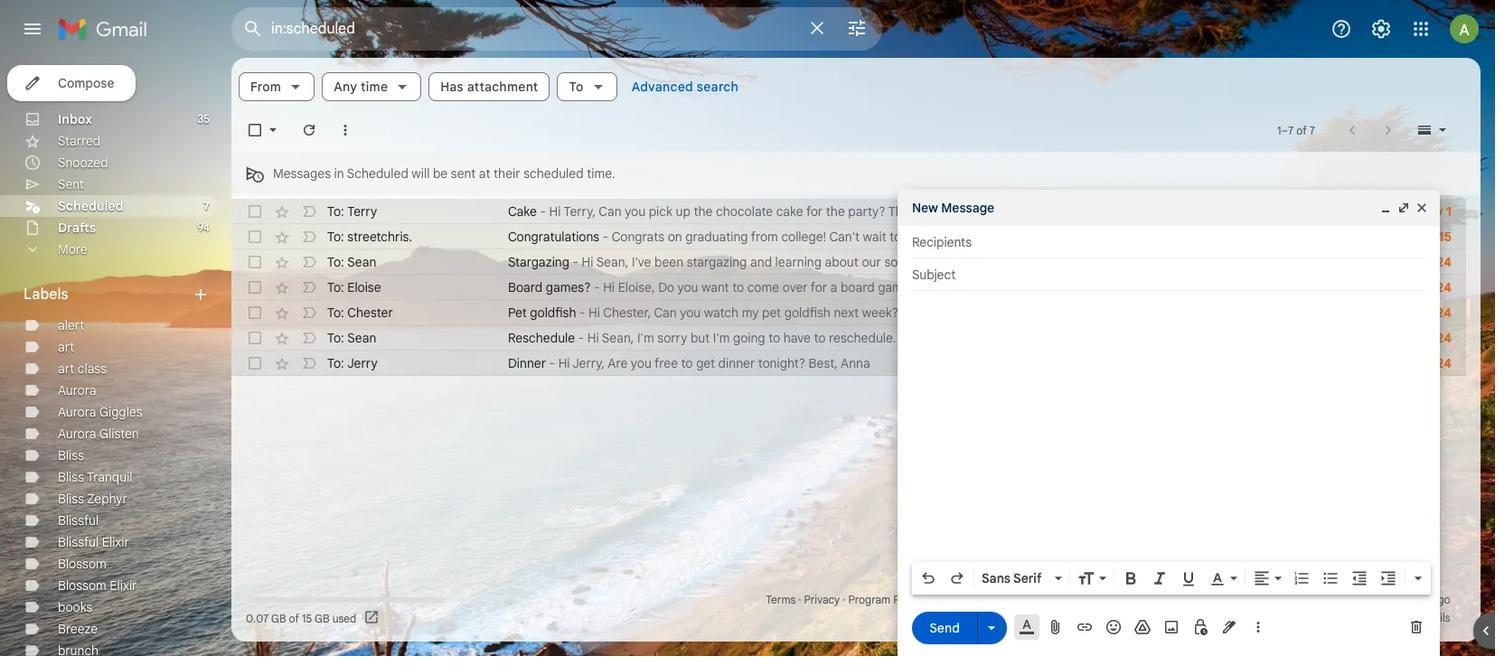 Task type: locate. For each thing, give the bounding box(es) containing it.
None checkbox
[[246, 121, 264, 139], [246, 203, 264, 221], [246, 253, 264, 271], [246, 278, 264, 297], [246, 304, 264, 322], [246, 329, 264, 347], [246, 121, 264, 139], [246, 203, 264, 221], [246, 253, 264, 271], [246, 278, 264, 297], [246, 304, 264, 322], [246, 329, 264, 347]]

hi left jerry,
[[558, 355, 570, 372]]

next left week
[[992, 330, 1017, 346]]

- left congrats
[[603, 229, 609, 245]]

activity:
[[1334, 593, 1373, 607]]

bold ‪(⌘b)‬ image
[[1122, 570, 1140, 588]]

1 vertical spatial sean,
[[602, 330, 634, 346]]

a left board on the top right
[[831, 279, 838, 296]]

sean, for i'm
[[602, 330, 634, 346]]

1 vertical spatial nov
[[1411, 229, 1436, 245]]

anna down subject field
[[1181, 330, 1210, 346]]

1 horizontal spatial ·
[[843, 593, 846, 607]]

to: left terry
[[327, 203, 344, 220]]

gb
[[271, 612, 286, 625], [315, 612, 330, 625]]

of right the night at the right of the page
[[1064, 254, 1076, 270]]

game
[[878, 279, 910, 296]]

to: sean up to: jerry
[[327, 330, 376, 346]]

- up jerry,
[[578, 330, 584, 346]]

3 to: from the top
[[327, 254, 344, 270]]

stargazing
[[508, 254, 570, 270]]

1 horizontal spatial of
[[1064, 254, 1076, 270]]

scheduled
[[347, 165, 408, 182], [58, 198, 123, 214]]

any time
[[334, 79, 388, 95]]

bliss for bliss tranquil
[[58, 469, 84, 486]]

bliss down "bliss" link
[[58, 469, 84, 486]]

nov for nov 1
[[1419, 203, 1443, 220]]

footer
[[231, 591, 1467, 627]]

pet
[[508, 305, 527, 321]]

goldfish up the have
[[785, 305, 831, 321]]

1 horizontal spatial i'm
[[713, 330, 730, 346]]

0 horizontal spatial 15
[[302, 612, 312, 625]]

search
[[697, 79, 739, 95]]

row down reschedule - hi sean, i'm sorry but i'm going to have to reschedule. does sometime next week work for you? thanks, anna
[[231, 351, 1467, 376]]

1 vertical spatial art
[[58, 361, 74, 377]]

0 vertical spatial 9/1/24
[[1415, 305, 1452, 321]]

0 vertical spatial aurora
[[58, 382, 96, 399]]

0 vertical spatial elixir
[[102, 534, 129, 551]]

row up "can't"
[[231, 199, 1467, 224]]

cake
[[776, 203, 804, 220]]

reschedule.
[[829, 330, 896, 346]]

main content containing from
[[231, 58, 1481, 642]]

2 aurora from the top
[[58, 404, 96, 420]]

7 row from the top
[[231, 351, 1467, 376]]

1 vertical spatial 1
[[1447, 203, 1452, 220]]

6 to: from the top
[[327, 330, 344, 346]]

5 to: from the top
[[327, 305, 344, 321]]

0.07
[[246, 612, 269, 625]]

·
[[799, 593, 801, 607], [843, 593, 846, 607]]

dinner
[[718, 355, 755, 372]]

- up "games?"
[[573, 254, 579, 270]]

0 vertical spatial sean,
[[596, 254, 629, 270]]

1 horizontal spatial can
[[654, 305, 677, 321]]

0 vertical spatial 15
[[1439, 229, 1452, 245]]

2 vertical spatial for
[[1084, 330, 1100, 346]]

of right 0.07
[[289, 612, 299, 625]]

best, down let's
[[952, 279, 982, 296]]

0 horizontal spatial of
[[289, 612, 299, 625]]

blissful down bliss zephyr
[[58, 513, 99, 529]]

- right dinner
[[549, 355, 555, 372]]

any time button
[[322, 72, 422, 101]]

row
[[231, 199, 1467, 224], [231, 224, 1467, 250], [231, 250, 1467, 275], [231, 275, 1467, 300], [231, 300, 1467, 325], [231, 325, 1467, 351], [231, 351, 1467, 376]]

of
[[1297, 123, 1307, 137], [1064, 254, 1076, 270], [289, 612, 299, 625]]

gb right 0.07
[[271, 612, 286, 625]]

sent
[[451, 165, 476, 182]]

to: for dinner
[[327, 355, 344, 372]]

0.07 gb of 15 gb used
[[246, 612, 357, 625]]

5 row from the top
[[231, 300, 1467, 325]]

0 vertical spatial blossom
[[58, 556, 106, 572]]

- right cake
[[540, 203, 546, 220]]

next down board on the top right
[[834, 305, 859, 321]]

blossom down blossom link
[[58, 578, 106, 594]]

0 vertical spatial can
[[599, 203, 622, 220]]

advanced search
[[632, 79, 739, 95]]

to: up to: jerry
[[327, 330, 344, 346]]

2 horizontal spatial 7
[[1310, 123, 1315, 137]]

0 vertical spatial to: sean
[[327, 254, 376, 270]]

row up the about on the top of page
[[231, 224, 1467, 250]]

to: down to: terry
[[327, 229, 344, 245]]

2 vertical spatial aurora
[[58, 426, 96, 442]]

None search field
[[231, 7, 882, 51]]

to: left eloise
[[327, 279, 344, 296]]

2 vertical spatial bliss
[[58, 491, 84, 507]]

insert signature image
[[1221, 618, 1239, 637]]

hi up "games?"
[[582, 254, 594, 270]]

new message
[[912, 200, 995, 216]]

to right the have
[[814, 330, 826, 346]]

1 bliss from the top
[[58, 448, 84, 464]]

1 vertical spatial next
[[992, 330, 1017, 346]]

stargazing - hi sean, i've been stargazing and learning about our solar system. let's plan a night of telescope observation and look at the stars! best, anna
[[508, 254, 1396, 270]]

2 row from the top
[[231, 224, 1467, 250]]

nov 1
[[1419, 203, 1452, 220]]

stars!
[[1300, 254, 1331, 270]]

scheduled
[[524, 165, 584, 182]]

messages
[[273, 165, 331, 182]]

bliss for "bliss" link
[[58, 448, 84, 464]]

recipients
[[912, 234, 972, 250]]

can right terry,
[[599, 203, 622, 220]]

to: sean up to: eloise on the top left of page
[[327, 254, 376, 270]]

2 art from the top
[[58, 361, 74, 377]]

· right terms link
[[799, 593, 801, 607]]

hi for hi terry, can you pick up the chocolate cake for the party? thanks, anna
[[549, 203, 561, 220]]

on
[[668, 229, 682, 245]]

- for hi terry, can you pick up the chocolate cake for the party? thanks, anna
[[540, 203, 546, 220]]

art class link
[[58, 361, 107, 377]]

15 down nov 1
[[1439, 229, 1452, 245]]

my
[[742, 305, 759, 321]]

1 horizontal spatial gb
[[315, 612, 330, 625]]

sean,
[[596, 254, 629, 270], [602, 330, 634, 346]]

aurora link
[[58, 382, 96, 399]]

0 horizontal spatial and
[[750, 254, 772, 270]]

1 vertical spatial blossom
[[58, 578, 106, 594]]

you right that
[[971, 229, 992, 245]]

1 vertical spatial of
[[1064, 254, 1076, 270]]

blossom down blissful elixir
[[58, 556, 106, 572]]

2 to: sean from the top
[[327, 330, 376, 346]]

7 to: from the top
[[327, 355, 344, 372]]

pick
[[649, 203, 673, 220]]

- for hi jerry, are you free to get dinner tonight? best, anna
[[549, 355, 555, 372]]

1 blossom from the top
[[58, 556, 106, 572]]

1 vertical spatial at
[[1263, 254, 1274, 270]]

the up "can't"
[[826, 203, 845, 220]]

insert files using drive image
[[1134, 618, 1152, 637]]

art down alert
[[58, 339, 74, 355]]

sean, left i've at the top of page
[[596, 254, 629, 270]]

a right plan
[[1022, 254, 1029, 270]]

aurora down art class link
[[58, 382, 96, 399]]

blissful down "blissful" link at the left bottom of the page
[[58, 534, 99, 551]]

the
[[694, 203, 713, 220], [826, 203, 845, 220], [1278, 254, 1297, 270]]

program
[[849, 593, 891, 607]]

0 vertical spatial scheduled
[[347, 165, 408, 182]]

row down week?
[[231, 325, 1467, 351]]

2 blissful from the top
[[58, 534, 99, 551]]

bliss zephyr link
[[58, 491, 127, 507]]

hi left eloise,
[[603, 279, 615, 296]]

about
[[825, 254, 859, 270]]

at right look
[[1263, 254, 1274, 270]]

to: down to: eloise on the top left of page
[[327, 305, 344, 321]]

at
[[479, 165, 490, 182], [1263, 254, 1274, 270]]

board
[[841, 279, 875, 296]]

nov 15
[[1411, 229, 1452, 245]]

to: eloise
[[327, 279, 381, 296]]

2 bliss from the top
[[58, 469, 84, 486]]

0 vertical spatial for
[[806, 203, 823, 220]]

2 horizontal spatial of
[[1297, 123, 1307, 137]]

- down "games?"
[[580, 305, 585, 321]]

time.
[[587, 165, 615, 182]]

94
[[197, 221, 210, 234]]

1 · from the left
[[799, 593, 801, 607]]

to: for congratulations
[[327, 229, 344, 245]]

snoozed link
[[58, 155, 108, 171]]

0 vertical spatial at
[[479, 165, 490, 182]]

art down art link
[[58, 361, 74, 377]]

0 vertical spatial 1
[[1278, 123, 1282, 137]]

3 bliss from the top
[[58, 491, 84, 507]]

1 vertical spatial scheduled
[[58, 198, 123, 214]]

0 vertical spatial nov
[[1419, 203, 1443, 220]]

to: sean
[[327, 254, 376, 270], [327, 330, 376, 346]]

1 horizontal spatial 7
[[1288, 123, 1294, 137]]

1 vertical spatial best,
[[952, 279, 982, 296]]

2 gb from the left
[[315, 612, 330, 625]]

close image
[[1415, 201, 1429, 215]]

9/1/24 for hi sean, i'm sorry but i'm going to have to reschedule. does sometime next week work for you? thanks, anna
[[1415, 330, 1452, 346]]

streetchris.
[[347, 229, 412, 245]]

to: sean for stargazing
[[327, 254, 376, 270]]

hi up jerry,
[[587, 330, 599, 346]]

0 vertical spatial bliss
[[58, 448, 84, 464]]

1 vertical spatial blissful
[[58, 534, 99, 551]]

0 horizontal spatial 7
[[204, 199, 210, 212]]

gb left used
[[315, 612, 330, 625]]

anna up that
[[936, 203, 965, 220]]

hi left terry,
[[549, 203, 561, 220]]

2 blossom from the top
[[58, 578, 106, 594]]

15 left used
[[302, 612, 312, 625]]

53
[[1376, 593, 1388, 607]]

to: up to: eloise on the top left of page
[[327, 254, 344, 270]]

2 sean from the top
[[347, 330, 376, 346]]

1
[[1278, 123, 1282, 137], [1447, 203, 1452, 220]]

0 horizontal spatial gb
[[271, 612, 286, 625]]

pet
[[762, 305, 781, 321]]

0 vertical spatial of
[[1297, 123, 1307, 137]]

1 sean from the top
[[347, 254, 376, 270]]

row down the about on the top of page
[[231, 275, 1467, 300]]

1 vertical spatial 9/1/24
[[1415, 330, 1452, 346]]

0 horizontal spatial ·
[[799, 593, 801, 607]]

want
[[702, 279, 729, 296]]

scheduled up drafts link
[[58, 198, 123, 214]]

aurora down aurora link
[[58, 404, 96, 420]]

at right sent
[[479, 165, 490, 182]]

0 horizontal spatial goldfish
[[530, 305, 576, 321]]

row down "can't"
[[231, 250, 1467, 275]]

thanks, right you?
[[1134, 330, 1178, 346]]

to: for pet
[[327, 305, 344, 321]]

sean up eloise
[[347, 254, 376, 270]]

scheduled right in
[[347, 165, 408, 182]]

to left see
[[890, 229, 902, 245]]

sean, up are on the left
[[602, 330, 634, 346]]

main content
[[231, 58, 1481, 642]]

italic ‪(⌘i)‬ image
[[1151, 570, 1169, 588]]

2 horizontal spatial the
[[1278, 254, 1297, 270]]

sorry
[[658, 330, 687, 346]]

and up 'board games? - hi eloise, do you want to come over for a board game night? best, anna'
[[750, 254, 772, 270]]

0 vertical spatial art
[[58, 339, 74, 355]]

None checkbox
[[246, 228, 264, 246], [246, 354, 264, 373], [246, 228, 264, 246], [246, 354, 264, 373]]

nov down nov 1
[[1411, 229, 1436, 245]]

search mail image
[[237, 13, 269, 45]]

0 horizontal spatial at
[[479, 165, 490, 182]]

4 to: from the top
[[327, 279, 344, 296]]

1 to: from the top
[[327, 203, 344, 220]]

can down do
[[654, 305, 677, 321]]

1 2/1/24 from the top
[[1415, 254, 1452, 270]]

for
[[806, 203, 823, 220], [811, 279, 827, 296], [1084, 330, 1100, 346]]

elixir down blissful elixir
[[110, 578, 137, 594]]

1 vertical spatial aurora
[[58, 404, 96, 420]]

from button
[[239, 72, 315, 101]]

1 horizontal spatial and
[[1211, 254, 1233, 270]]

0 horizontal spatial best,
[[809, 355, 838, 372]]

4 row from the top
[[231, 275, 1467, 300]]

terms · privacy · program policies
[[766, 593, 931, 607]]

1 vertical spatial elixir
[[110, 578, 137, 594]]

has attachment
[[441, 79, 538, 95]]

1 vertical spatial bliss
[[58, 469, 84, 486]]

blossom elixir
[[58, 578, 137, 594]]

you right do
[[678, 279, 698, 296]]

to: left jerry
[[327, 355, 344, 372]]

0 horizontal spatial next
[[834, 305, 859, 321]]

more send options image
[[983, 619, 1001, 637]]

follow link to manage storage image
[[364, 609, 382, 627]]

to: for reschedule
[[327, 330, 344, 346]]

2 to: from the top
[[327, 229, 344, 245]]

the left stars!
[[1278, 254, 1297, 270]]

aurora for aurora giggles
[[58, 404, 96, 420]]

for right work
[[1084, 330, 1100, 346]]

observation
[[1139, 254, 1208, 270]]

thanks, down night?
[[902, 305, 946, 321]]

stargazing
[[687, 254, 747, 270]]

bliss up bliss tranquil link
[[58, 448, 84, 464]]

footer containing terms
[[231, 591, 1467, 627]]

sean, for i've
[[596, 254, 629, 270]]

bliss up "blissful" link at the left bottom of the page
[[58, 491, 84, 507]]

drafts
[[58, 220, 96, 236]]

elixir up blossom link
[[102, 534, 129, 551]]

0 vertical spatial 2/1/24
[[1415, 254, 1452, 270]]

1 vertical spatial sean
[[347, 330, 376, 346]]

you up but
[[680, 305, 701, 321]]

0 vertical spatial sean
[[347, 254, 376, 270]]

· right privacy 'link'
[[843, 593, 846, 607]]

sometime
[[932, 330, 989, 346]]

to: for stargazing
[[327, 254, 344, 270]]

1 and from the left
[[750, 254, 772, 270]]

blissful for "blissful" link at the left bottom of the page
[[58, 513, 99, 529]]

minutes
[[1390, 593, 1429, 607]]

0 vertical spatial best,
[[1335, 254, 1364, 270]]

aurora up "bliss" link
[[58, 426, 96, 442]]

a
[[1022, 254, 1029, 270], [831, 279, 838, 296]]

and left look
[[1211, 254, 1233, 270]]

scheduled inside main content
[[347, 165, 408, 182]]

0 vertical spatial thanks,
[[888, 203, 933, 220]]

3 aurora from the top
[[58, 426, 96, 442]]

aurora for aurora link
[[58, 382, 96, 399]]

2 2/1/24 from the top
[[1415, 279, 1452, 296]]

9/1/24 for hi chester, can you watch my pet goldfish next week? thanks, anna
[[1415, 305, 1452, 321]]

indent less ‪(⌘[)‬ image
[[1351, 570, 1369, 588]]

1 vertical spatial for
[[811, 279, 827, 296]]

thanks, up see
[[888, 203, 933, 220]]

books link
[[58, 599, 93, 616]]

the right 'up'
[[694, 203, 713, 220]]

1 art from the top
[[58, 339, 74, 355]]

i'm left 'sorry'
[[637, 330, 654, 346]]

compose
[[58, 75, 114, 91]]

2/1/24 for hi sean, i've been stargazing and learning about our solar system. let's plan a night of telescope observation and look at the stars! best, anna
[[1415, 254, 1452, 270]]

goldfish up reschedule on the bottom
[[530, 305, 576, 321]]

0 horizontal spatial i'm
[[637, 330, 654, 346]]

1 blissful from the top
[[58, 513, 99, 529]]

9/1/24
[[1415, 305, 1452, 321], [1415, 330, 1452, 346]]

sean up jerry
[[347, 330, 376, 346]]

0 vertical spatial a
[[1022, 254, 1029, 270]]

0 horizontal spatial 1
[[1278, 123, 1282, 137]]

to: streetchris.
[[327, 229, 412, 245]]

1 horizontal spatial at
[[1263, 254, 1274, 270]]

0 horizontal spatial scheduled
[[58, 198, 123, 214]]

terms link
[[766, 593, 796, 607]]

1 vertical spatial to: sean
[[327, 330, 376, 346]]

row down board on the top right
[[231, 300, 1467, 325]]

1 9/1/24 from the top
[[1415, 305, 1452, 321]]

best, down the have
[[809, 355, 838, 372]]

1 aurora from the top
[[58, 382, 96, 399]]

1 horizontal spatial 15
[[1439, 229, 1452, 245]]

board games? - hi eloise, do you want to come over for a board game night? best, anna
[[508, 279, 1014, 296]]

1 horizontal spatial 1
[[1447, 203, 1452, 220]]

best, right stars!
[[1335, 254, 1364, 270]]

i'm right but
[[713, 330, 730, 346]]

our
[[862, 254, 881, 270]]

of right –
[[1297, 123, 1307, 137]]

can't
[[829, 229, 860, 245]]

1 horizontal spatial goldfish
[[785, 305, 831, 321]]

details
[[1417, 611, 1451, 625]]

1 vertical spatial 2/1/24
[[1415, 279, 1452, 296]]

tranquil
[[87, 469, 133, 486]]

message
[[942, 200, 995, 216]]

more image
[[336, 121, 354, 139]]

1 vertical spatial a
[[831, 279, 838, 296]]

art
[[58, 339, 74, 355], [58, 361, 74, 377]]

next
[[834, 305, 859, 321], [992, 330, 1017, 346]]

you
[[625, 203, 646, 220], [971, 229, 992, 245], [678, 279, 698, 296], [680, 305, 701, 321], [631, 355, 652, 372]]

for right cake
[[806, 203, 823, 220]]

1 to: sean from the top
[[327, 254, 376, 270]]

2 9/1/24 from the top
[[1415, 330, 1452, 346]]

hi for hi sean, i've been stargazing and learning about our solar system. let's plan a night of telescope observation and look at the stars! best, anna
[[582, 254, 594, 270]]

1 horizontal spatial scheduled
[[347, 165, 408, 182]]

for right over
[[811, 279, 827, 296]]

0 vertical spatial blissful
[[58, 513, 99, 529]]

reschedule
[[508, 330, 575, 346]]



Task type: describe. For each thing, give the bounding box(es) containing it.
anna down plan
[[984, 279, 1014, 296]]

1 vertical spatial thanks,
[[902, 305, 946, 321]]

labels
[[24, 286, 68, 304]]

send
[[930, 620, 960, 636]]

up
[[676, 203, 691, 220]]

bliss tranquil link
[[58, 469, 133, 486]]

1 horizontal spatial the
[[826, 203, 845, 220]]

more options image
[[1253, 618, 1264, 637]]

anna down the minimize 'image'
[[1367, 254, 1396, 270]]

1 horizontal spatial a
[[1022, 254, 1029, 270]]

blossom for blossom elixir
[[58, 578, 106, 594]]

zephyr
[[87, 491, 127, 507]]

chester
[[347, 305, 393, 321]]

0 horizontal spatial the
[[694, 203, 713, 220]]

0 vertical spatial next
[[834, 305, 859, 321]]

new message dialog
[[898, 190, 1440, 656]]

2 i'm from the left
[[713, 330, 730, 346]]

new
[[912, 200, 938, 216]]

to: jerry
[[327, 355, 378, 372]]

look
[[1236, 254, 1260, 270]]

minimize image
[[1379, 201, 1393, 215]]

blossom elixir link
[[58, 578, 137, 594]]

–
[[1282, 123, 1288, 137]]

blissful for blissful elixir
[[58, 534, 99, 551]]

to button
[[557, 72, 617, 101]]

1 vertical spatial 15
[[302, 612, 312, 625]]

free
[[655, 355, 678, 372]]

you left pick
[[625, 203, 646, 220]]

scheduled link
[[58, 198, 123, 214]]

bliss link
[[58, 448, 84, 464]]

blissful link
[[58, 513, 99, 529]]

1 inside row
[[1447, 203, 1452, 220]]

6 row from the top
[[231, 325, 1467, 351]]

have
[[784, 330, 811, 346]]

elixir for blossom elixir
[[110, 578, 137, 594]]

congrats
[[612, 229, 665, 245]]

Subject field
[[912, 266, 1426, 284]]

you?
[[1104, 330, 1131, 346]]

underline ‪(⌘u)‬ image
[[1180, 571, 1198, 589]]

last
[[1268, 593, 1289, 607]]

art for art class
[[58, 361, 74, 377]]

blossom link
[[58, 556, 106, 572]]

sean for reschedule - hi sean, i'm sorry but i'm going to have to reschedule. does sometime next week work for you? thanks, anna
[[347, 330, 376, 346]]

toggle confidential mode image
[[1192, 618, 1210, 637]]

sans serif
[[982, 571, 1042, 587]]

blossom for blossom link
[[58, 556, 106, 572]]

advanced search options image
[[839, 10, 875, 46]]

terry
[[347, 203, 377, 220]]

numbered list ‪(⌘⇧7)‬ image
[[1293, 570, 1311, 588]]

tonight?
[[758, 355, 806, 372]]

going
[[733, 330, 765, 346]]

aurora for aurora glisten
[[58, 426, 96, 442]]

- right "games?"
[[594, 279, 600, 296]]

glisten
[[99, 426, 139, 442]]

been
[[655, 254, 684, 270]]

insert link ‪(⌘k)‬ image
[[1076, 618, 1094, 637]]

last account activity: 53 minutes ago details
[[1268, 593, 1451, 625]]

labels navigation
[[0, 58, 231, 656]]

0 horizontal spatial a
[[831, 279, 838, 296]]

- for hi sean, i've been stargazing and learning about our solar system. let's plan a night of telescope observation and look at the stars! best, anna
[[573, 254, 579, 270]]

to: sean for reschedule
[[327, 330, 376, 346]]

sans serif option
[[978, 570, 1052, 588]]

to left the have
[[769, 330, 780, 346]]

2 vertical spatial of
[[289, 612, 299, 625]]

insert photo image
[[1163, 618, 1181, 637]]

art class
[[58, 361, 107, 377]]

to right want
[[733, 279, 744, 296]]

- for hi sean, i'm sorry but i'm going to have to reschedule. does sometime next week work for you? thanks, anna
[[578, 330, 584, 346]]

college!
[[782, 229, 827, 245]]

sean for stargazing - hi sean, i've been stargazing and learning about our solar system. let's plan a night of telescope observation and look at the stars! best, anna
[[347, 254, 376, 270]]

to
[[569, 79, 584, 95]]

art for art link
[[58, 339, 74, 355]]

do
[[658, 279, 674, 296]]

main menu image
[[22, 18, 43, 40]]

35
[[198, 112, 210, 126]]

advanced
[[632, 79, 693, 95]]

Search mail text field
[[271, 20, 796, 38]]

1 vertical spatial can
[[654, 305, 677, 321]]

redo ‪(⌘y)‬ image
[[948, 570, 967, 588]]

at inside row
[[1263, 254, 1274, 270]]

come
[[748, 279, 779, 296]]

inbox link
[[58, 111, 92, 127]]

clear search image
[[799, 10, 835, 46]]

get
[[696, 355, 715, 372]]

settings image
[[1371, 18, 1392, 40]]

night
[[1032, 254, 1061, 270]]

insert emoji ‪(⌘⇧2)‬ image
[[1105, 618, 1123, 637]]

for for cake
[[806, 203, 823, 220]]

congratulations
[[508, 229, 600, 245]]

any
[[334, 79, 357, 95]]

1 horizontal spatial next
[[992, 330, 1017, 346]]

attach files image
[[1047, 618, 1065, 637]]

scheduled inside labels navigation
[[58, 198, 123, 214]]

pet goldfish - hi chester, can you watch my pet goldfish next week? thanks, anna
[[508, 305, 978, 321]]

3 row from the top
[[231, 250, 1467, 275]]

anna down reschedule - hi sean, i'm sorry but i'm going to have to reschedule. does sometime next week work for you? thanks, anna
[[841, 355, 870, 372]]

sent link
[[58, 176, 84, 193]]

footer inside main content
[[231, 591, 1467, 627]]

attachment
[[467, 79, 538, 95]]

to left get
[[681, 355, 693, 372]]

0 horizontal spatial can
[[599, 203, 622, 220]]

i've
[[632, 254, 651, 270]]

blissful elixir
[[58, 534, 129, 551]]

undo ‪(⌘z)‬ image
[[920, 570, 938, 588]]

blissful elixir link
[[58, 534, 129, 551]]

are
[[608, 355, 628, 372]]

hi for hi jerry, are you free to get dinner tonight? best, anna
[[558, 355, 570, 372]]

alert link
[[58, 317, 84, 334]]

labels heading
[[24, 286, 192, 304]]

nov for nov 15
[[1411, 229, 1436, 245]]

gmail image
[[58, 11, 156, 47]]

2 goldfish from the left
[[785, 305, 831, 321]]

to: for board
[[327, 279, 344, 296]]

chester,
[[603, 305, 651, 321]]

week?
[[862, 305, 899, 321]]

art link
[[58, 339, 74, 355]]

class
[[78, 361, 107, 377]]

- for congrats on graduating from college! can't wait to see all that you accomplish!
[[603, 229, 609, 245]]

1 i'm from the left
[[637, 330, 654, 346]]

indent more ‪(⌘])‬ image
[[1380, 570, 1398, 588]]

hi left "chester,"
[[589, 305, 600, 321]]

to: for cake
[[327, 203, 344, 220]]

party?
[[848, 203, 886, 220]]

support image
[[1331, 18, 1353, 40]]

terms
[[766, 593, 796, 607]]

jerry
[[347, 355, 378, 372]]

toggle split pane mode image
[[1416, 121, 1434, 139]]

time
[[361, 79, 388, 95]]

to: chester
[[327, 305, 393, 321]]

2 · from the left
[[843, 593, 846, 607]]

more formatting options image
[[1410, 570, 1428, 588]]

used
[[332, 612, 357, 625]]

night?
[[913, 279, 949, 296]]

elixir for blissful elixir
[[102, 534, 129, 551]]

board
[[508, 279, 543, 296]]

for for over
[[811, 279, 827, 296]]

cake - hi terry, can you pick up the chocolate cake for the party? thanks, anna
[[508, 203, 965, 220]]

chocolate
[[716, 203, 773, 220]]

aurora glisten
[[58, 426, 139, 442]]

serif
[[1014, 571, 1042, 587]]

1 row from the top
[[231, 199, 1467, 224]]

1 goldfish from the left
[[530, 305, 576, 321]]

2 vertical spatial best,
[[809, 355, 838, 372]]

eloise,
[[618, 279, 655, 296]]

Message Body text field
[[912, 300, 1426, 557]]

their
[[494, 165, 520, 182]]

that
[[945, 229, 968, 245]]

2/1/24 for hi eloise, do you want to come over for a board game night? best, anna
[[1415, 279, 1452, 296]]

you right are on the left
[[631, 355, 652, 372]]

bulleted list ‪(⌘⇧8)‬ image
[[1322, 570, 1340, 588]]

has attachment button
[[429, 72, 550, 101]]

anna up sometime
[[949, 305, 978, 321]]

more button
[[0, 239, 217, 260]]

7 inside labels navigation
[[204, 199, 210, 212]]

2 and from the left
[[1211, 254, 1233, 270]]

will
[[412, 165, 430, 182]]

eloise
[[347, 279, 381, 296]]

pop out image
[[1397, 201, 1411, 215]]

system.
[[916, 254, 960, 270]]

refresh image
[[300, 121, 318, 139]]

reschedule - hi sean, i'm sorry but i'm going to have to reschedule. does sometime next week work for you? thanks, anna
[[508, 330, 1210, 346]]

bliss for bliss zephyr
[[58, 491, 84, 507]]

see
[[905, 229, 925, 245]]

program policies link
[[849, 593, 931, 607]]

discard draft ‪(⌘⇧d)‬ image
[[1408, 618, 1426, 637]]

policies
[[894, 593, 931, 607]]

2 vertical spatial thanks,
[[1134, 330, 1178, 346]]

formatting options toolbar
[[912, 562, 1431, 595]]

2 horizontal spatial best,
[[1335, 254, 1364, 270]]

hi for hi sean, i'm sorry but i'm going to have to reschedule. does sometime next week work for you? thanks, anna
[[587, 330, 599, 346]]

1 gb from the left
[[271, 612, 286, 625]]

games?
[[546, 279, 591, 296]]

starred
[[58, 133, 101, 149]]

1 horizontal spatial best,
[[952, 279, 982, 296]]



Task type: vqa. For each thing, say whether or not it's contained in the screenshot.
first Aurora from the top of the Labels navigation
yes



